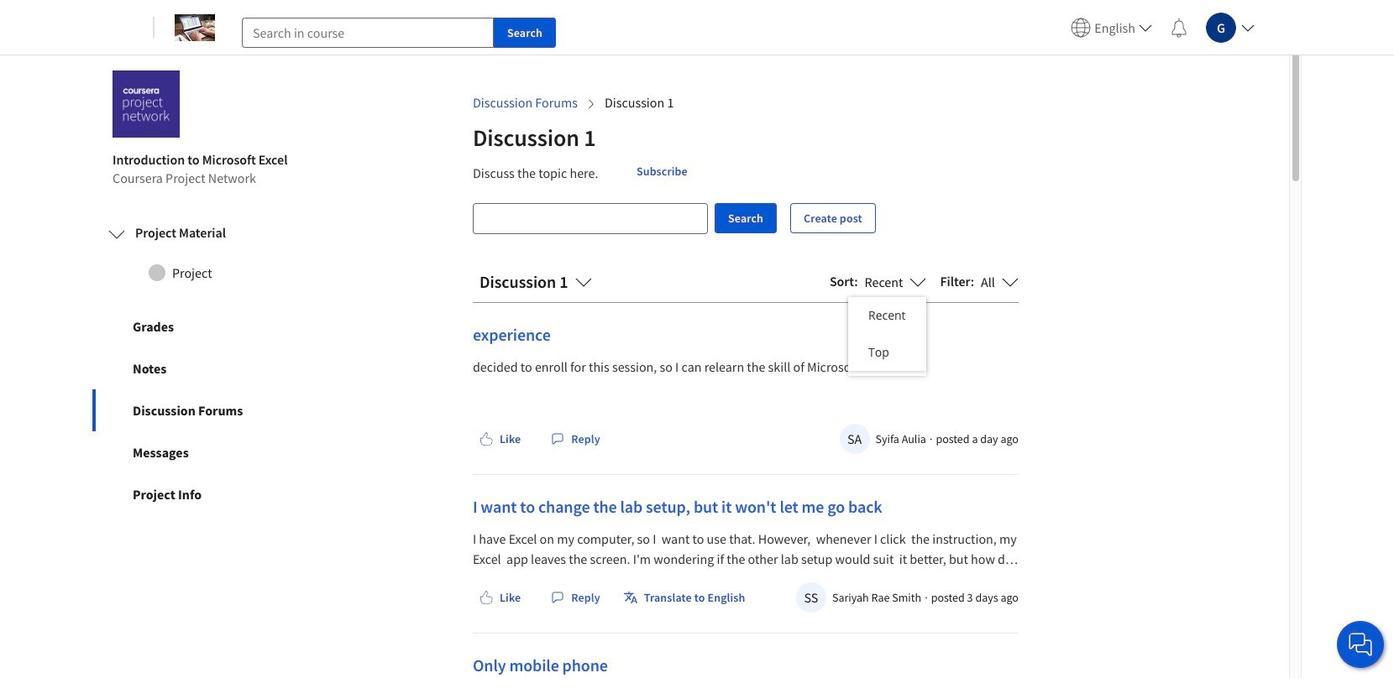 Task type: locate. For each thing, give the bounding box(es) containing it.
Search Input field
[[474, 204, 707, 234]]

sort: recent menu item
[[849, 297, 926, 334]]

sort: top menu item
[[849, 334, 926, 371]]

name home page | coursera image
[[175, 14, 215, 41]]

Search in course text field
[[242, 17, 494, 47]]

menu
[[849, 297, 926, 371]]

coursera project network image
[[113, 71, 180, 138]]



Task type: describe. For each thing, give the bounding box(es) containing it.
help center image
[[1351, 635, 1371, 655]]



Task type: vqa. For each thing, say whether or not it's contained in the screenshot.
charged to the left
no



